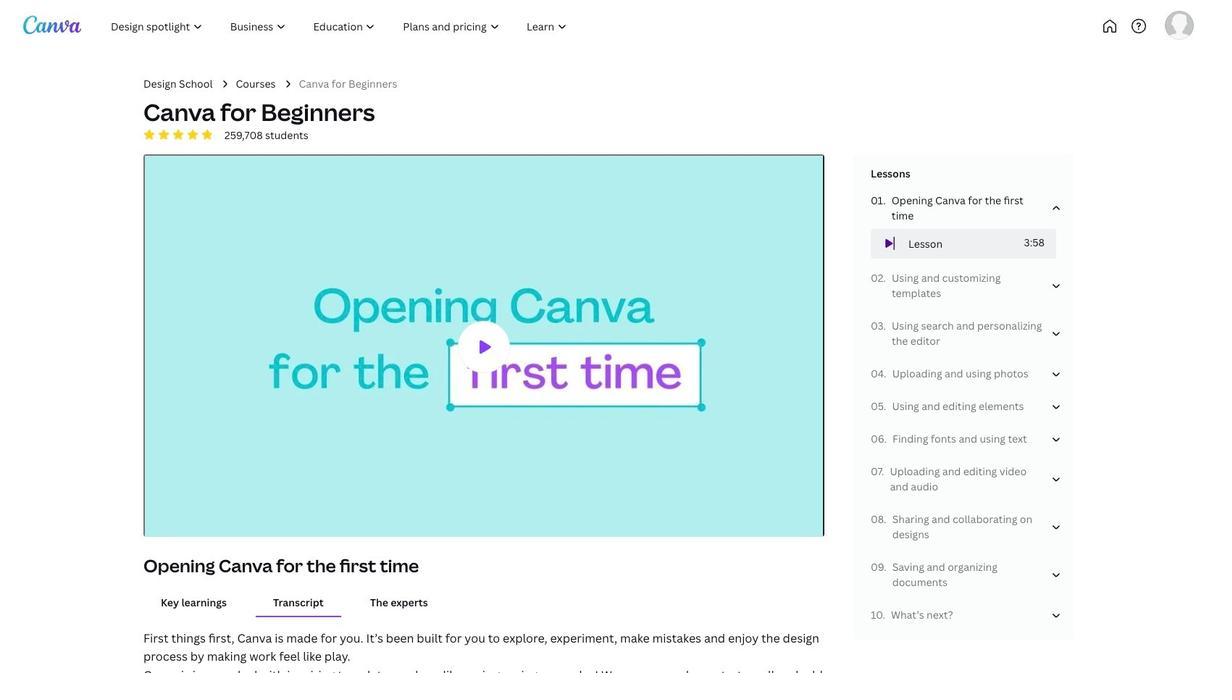 Task type: locate. For each thing, give the bounding box(es) containing it.
1.1 opening canva for the first time v2 image
[[145, 156, 823, 539]]

top level navigation element
[[99, 12, 629, 41]]



Task type: vqa. For each thing, say whether or not it's contained in the screenshot.
1.1 Opening Canva for the first time V2 Image
yes



